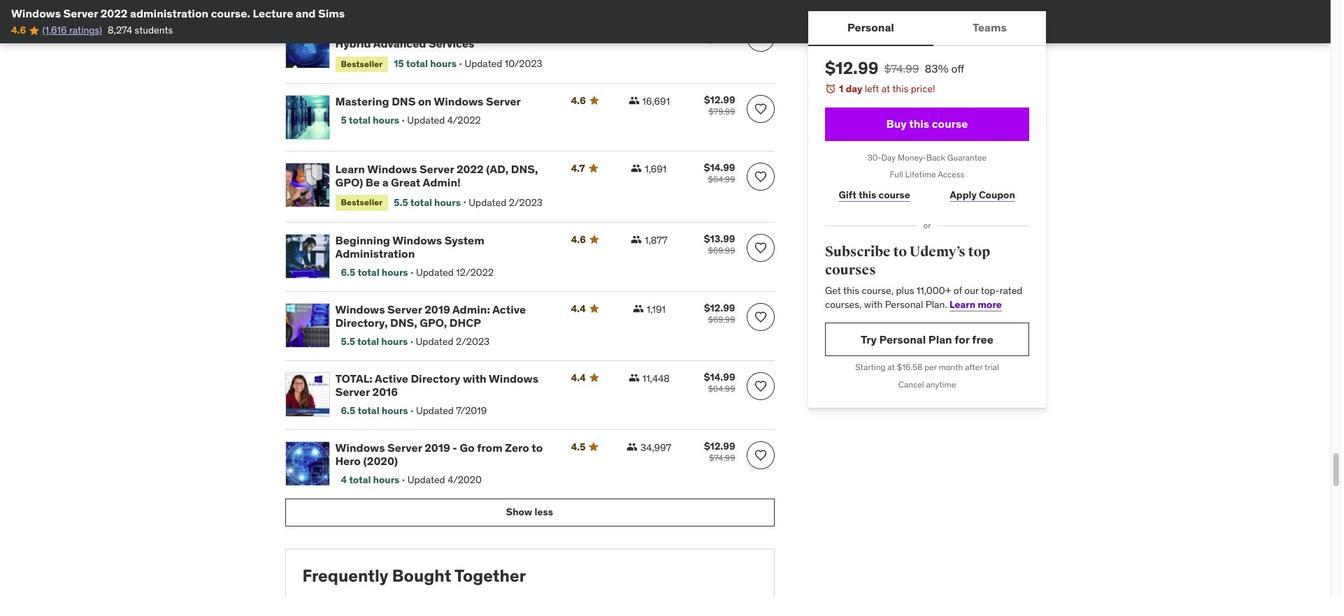 Task type: vqa. For each thing, say whether or not it's contained in the screenshot.


Task type: locate. For each thing, give the bounding box(es) containing it.
xsmall image for total: active directory with windows server 2016
[[628, 372, 640, 384]]

to inside windows server 2019 - go from zero to hero (2020)
[[532, 441, 543, 455]]

updated 10/2023
[[465, 57, 543, 70]]

1 horizontal spatial 5.5
[[394, 196, 408, 209]]

windows right the gpo)
[[367, 162, 417, 176]]

2019 for admin:
[[425, 303, 450, 317]]

1 vertical spatial $69.99
[[708, 314, 735, 325]]

1 vertical spatial learn
[[949, 299, 975, 311]]

$74.99 right 34,997
[[709, 453, 735, 463]]

2 4.4 from the top
[[571, 372, 586, 384]]

with down course,
[[864, 299, 882, 311]]

0 horizontal spatial to
[[532, 441, 543, 455]]

plus
[[896, 285, 914, 297]]

$79.99
[[709, 106, 735, 117]]

hours down administration
[[382, 266, 408, 279]]

1 vertical spatial $64.99
[[708, 384, 735, 394]]

to
[[893, 243, 907, 261], [532, 441, 543, 455]]

1 vertical spatial with
[[463, 372, 487, 386]]

1 $14.99 from the top
[[704, 161, 735, 174]]

hours down (2020)
[[373, 474, 400, 487]]

bestseller down be
[[341, 197, 383, 208]]

windows up the 4 total hours
[[335, 441, 385, 455]]

1 vertical spatial $74.99
[[709, 453, 735, 463]]

courses
[[825, 261, 876, 279]]

1 vertical spatial bestseller
[[341, 197, 383, 208]]

6.5 total hours down administration
[[341, 266, 408, 279]]

$14.99
[[704, 161, 735, 174], [704, 371, 735, 384]]

xsmall image for beginning windows system administration
[[631, 234, 642, 245]]

1,691
[[645, 163, 667, 175]]

administration
[[335, 247, 415, 261]]

0 horizontal spatial active
[[375, 372, 408, 386]]

windows up the 4/2022
[[434, 94, 484, 108]]

1 vertical spatial $14.99
[[704, 371, 735, 384]]

total: active directory with windows server 2016
[[335, 372, 539, 399]]

1 wishlist image from the top
[[754, 31, 768, 45]]

6.5 total hours for beginning
[[341, 266, 408, 279]]

total right 5
[[349, 114, 371, 127]]

$74.99
[[884, 62, 919, 76], [709, 453, 735, 463]]

learn left be
[[335, 162, 365, 176]]

$64.99 for learn windows server 2022 (ad, dns, gpo) be a great admin!
[[708, 174, 735, 185]]

0 horizontal spatial course
[[879, 189, 910, 201]]

total
[[406, 57, 428, 70], [349, 114, 371, 127], [410, 196, 432, 209], [358, 266, 379, 279], [357, 336, 379, 348], [358, 405, 379, 418], [349, 474, 371, 487]]

updated 2/2023 down dhcp
[[416, 336, 490, 348]]

2019 left admin:
[[425, 303, 450, 317]]

1 vertical spatial xsmall image
[[633, 303, 644, 314]]

$69.99 right the '1,191'
[[708, 314, 735, 325]]

total right 4
[[349, 474, 371, 487]]

4 wishlist image from the top
[[754, 241, 768, 255]]

updated for windows
[[407, 114, 445, 127]]

2 $14.99 from the top
[[704, 371, 735, 384]]

0 vertical spatial to
[[893, 243, 907, 261]]

15 total hours
[[394, 57, 457, 70]]

updated down services
[[465, 57, 502, 70]]

learn for learn more
[[949, 299, 975, 311]]

0 vertical spatial $74.99
[[884, 62, 919, 76]]

$14.99 $64.99 for total: active directory with windows server 2016
[[704, 371, 735, 394]]

1 horizontal spatial 2/2023
[[509, 196, 543, 209]]

0 vertical spatial 4.6
[[11, 24, 26, 37]]

1 $69.99 from the top
[[708, 245, 735, 256]]

0 horizontal spatial 2022
[[100, 6, 128, 20]]

windows up the zero
[[489, 372, 539, 386]]

5.5 down directory,
[[341, 336, 355, 348]]

bestseller for advanced
[[341, 58, 383, 69]]

0 vertical spatial dns,
[[511, 162, 538, 176]]

5.5
[[394, 196, 408, 209], [341, 336, 355, 348]]

together
[[455, 565, 526, 587]]

6.5 down administration
[[341, 266, 355, 279]]

0 vertical spatial 4.4
[[571, 303, 586, 315]]

$69.99 up $12.99 $69.99
[[708, 245, 735, 256]]

2019 for -
[[425, 441, 450, 455]]

2 2019 from the top
[[425, 441, 450, 455]]

or
[[923, 220, 931, 231]]

6.5 down total:
[[341, 405, 355, 418]]

2019 left -
[[425, 441, 450, 455]]

8,274
[[108, 24, 132, 37]]

server up ratings)
[[63, 6, 98, 20]]

wishlist image for beginning windows system administration
[[754, 241, 768, 255]]

0 vertical spatial 6.5
[[341, 266, 355, 279]]

hours down directory,
[[381, 336, 408, 348]]

2 $64.99 from the top
[[708, 384, 735, 394]]

4.4 for windows server 2019 admin: active directory, dns, gpo, dhcp
[[571, 303, 586, 315]]

server up the 4 total hours
[[388, 441, 422, 455]]

xsmall image left 1,877
[[631, 234, 642, 245]]

administration
[[130, 6, 208, 20]]

1 horizontal spatial active
[[493, 303, 526, 317]]

total:
[[335, 372, 373, 386]]

xsmall image left "16,691"
[[628, 95, 640, 106]]

updated down windows server 2019 - go from zero to hero (2020)
[[408, 474, 445, 487]]

1 $64.99 from the top
[[708, 174, 735, 185]]

1 vertical spatial 6.5
[[341, 405, 355, 418]]

0 vertical spatial wishlist image
[[754, 310, 768, 324]]

windows up 'updated 10/2023'
[[441, 23, 491, 37]]

16,691
[[642, 95, 670, 108]]

0 vertical spatial 2022
[[100, 6, 128, 20]]

1 wishlist image from the top
[[754, 310, 768, 324]]

1 vertical spatial xsmall image
[[631, 163, 642, 174]]

1 vertical spatial dns,
[[390, 316, 417, 330]]

(1,616
[[42, 24, 67, 37]]

server left dhcp
[[388, 303, 422, 317]]

$64.99
[[708, 174, 735, 185], [708, 384, 735, 394]]

personal up $16.58
[[879, 333, 926, 347]]

5 wishlist image from the top
[[754, 449, 768, 463]]

back
[[926, 152, 945, 163]]

xsmall image left 11,448 on the left of the page
[[628, 372, 640, 384]]

0 horizontal spatial $74.99
[[709, 453, 735, 463]]

0 horizontal spatial dns,
[[390, 316, 417, 330]]

2 vertical spatial xsmall image
[[628, 372, 640, 384]]

1
[[839, 83, 843, 95]]

1 vertical spatial 6.5 total hours
[[341, 405, 408, 418]]

2 $14.99 $64.99 from the top
[[704, 371, 735, 394]]

updated 2/2023 down (ad,
[[469, 196, 543, 209]]

wishlist image for mastering dns on windows server
[[754, 102, 768, 116]]

1 horizontal spatial with
[[864, 299, 882, 311]]

11,448
[[642, 372, 670, 385]]

2 6.5 from the top
[[341, 405, 355, 418]]

4.4
[[571, 303, 586, 315], [571, 372, 586, 384]]

windows server 2019 admin: active directory, dns, gpo, dhcp link
[[335, 303, 554, 330]]

1 horizontal spatial course
[[932, 117, 968, 131]]

1 vertical spatial 5.5
[[341, 336, 355, 348]]

xsmall image
[[631, 234, 642, 245], [633, 303, 644, 314], [627, 442, 638, 453]]

4.7
[[571, 162, 585, 175]]

server down 'updated 10/2023'
[[486, 94, 521, 108]]

3 wishlist image from the top
[[754, 170, 768, 184]]

1 vertical spatial 2/2023
[[456, 336, 490, 348]]

windows inside windows server 2019 admin: active directory, dns, gpo, dhcp
[[335, 303, 385, 317]]

wishlist image for windows
[[754, 379, 768, 393]]

$12.99 $74.99
[[704, 440, 735, 463]]

$12.99 $79.99
[[704, 94, 735, 117]]

gpo)
[[335, 176, 363, 190]]

xsmall image for windows server 2019 - go from zero to hero (2020)
[[627, 442, 638, 453]]

this right gift
[[859, 189, 877, 201]]

$74.99 for $12.99 $74.99 83% off
[[884, 62, 919, 76]]

at inside starting at $16.58 per month after trial cancel anytime
[[887, 363, 895, 373]]

6.5 total hours down 2016
[[341, 405, 408, 418]]

2022 left (ad,
[[457, 162, 484, 176]]

0 vertical spatial active
[[493, 303, 526, 317]]

server inside windows server 2019 admin: active directory, dns, gpo, dhcp
[[388, 303, 422, 317]]

windows inside windows server 2019 - go from zero to hero (2020)
[[335, 441, 385, 455]]

total for windows server 2019 admin: active directory, dns, gpo, dhcp
[[357, 336, 379, 348]]

total for total: active directory with windows server 2016
[[358, 405, 379, 418]]

personal down plus on the top
[[885, 299, 923, 311]]

2 wishlist image from the top
[[754, 102, 768, 116]]

0 vertical spatial $14.99
[[704, 161, 735, 174]]

$74.99 inside $12.99 $74.99
[[709, 453, 735, 463]]

wishlist image
[[754, 310, 768, 324], [754, 379, 768, 393]]

bestseller
[[341, 58, 383, 69], [341, 197, 383, 208]]

1 vertical spatial wishlist image
[[754, 379, 768, 393]]

0 vertical spatial updated 2/2023
[[469, 196, 543, 209]]

with inside get this course, plus 11,000+ of our top-rated courses, with personal plan.
[[864, 299, 882, 311]]

5.5 total hours down directory,
[[341, 336, 408, 348]]

total for windows server 2019 - go from zero to hero (2020)
[[349, 474, 371, 487]]

on
[[418, 94, 432, 108]]

2022 inside learn windows server 2022 (ad, dns, gpo) be a great admin!
[[457, 162, 484, 176]]

xsmall image for mastering dns on windows server
[[628, 95, 640, 106]]

per
[[924, 363, 937, 373]]

xsmall image
[[628, 95, 640, 106], [631, 163, 642, 174], [628, 372, 640, 384]]

this inside gift this course "link"
[[859, 189, 877, 201]]

cancel
[[898, 380, 924, 390]]

2 6.5 total hours from the top
[[341, 405, 408, 418]]

1 horizontal spatial to
[[893, 243, 907, 261]]

0 vertical spatial 2019
[[425, 303, 450, 317]]

personal up $12.99 $74.99 83% off at the right of page
[[847, 21, 894, 35]]

$12.99 right 34,997
[[704, 440, 735, 453]]

0 vertical spatial course
[[932, 117, 968, 131]]

xsmall image left 1,691
[[631, 163, 642, 174]]

be
[[366, 176, 380, 190]]

learn inside learn windows server 2022 (ad, dns, gpo) be a great admin!
[[335, 162, 365, 176]]

1 vertical spatial 4.4
[[571, 372, 586, 384]]

at right left
[[881, 83, 890, 95]]

2 vertical spatial personal
[[879, 333, 926, 347]]

server down updated 4/2022 at the top left
[[420, 162, 454, 176]]

6.5 for beginning windows system administration
[[341, 266, 355, 279]]

of
[[953, 285, 962, 297]]

az-801 configuring windows server hybrid advanced services link
[[335, 23, 554, 51]]

11,000+
[[916, 285, 951, 297]]

to inside subscribe to udemy's top courses
[[893, 243, 907, 261]]

$14.99 right 11,448 on the left of the page
[[704, 371, 735, 384]]

total down directory,
[[357, 336, 379, 348]]

starting
[[855, 363, 885, 373]]

updated for -
[[408, 474, 445, 487]]

1 vertical spatial 4.6
[[571, 94, 586, 107]]

2022 up the 8,274
[[100, 6, 128, 20]]

lifetime
[[905, 170, 936, 180]]

0 vertical spatial $64.99
[[708, 174, 735, 185]]

$74.99 for $12.99 $74.99
[[709, 453, 735, 463]]

xsmall image left the '1,191'
[[633, 303, 644, 314]]

4.6 for beginning windows system administration
[[571, 233, 586, 246]]

5.5 total hours
[[394, 196, 461, 209], [341, 336, 408, 348]]

after
[[965, 363, 983, 373]]

dns, right (ad,
[[511, 162, 538, 176]]

active right total:
[[375, 372, 408, 386]]

bestseller down hybrid
[[341, 58, 383, 69]]

1 day left at this price!
[[839, 83, 935, 95]]

total for beginning windows system administration
[[358, 266, 379, 279]]

0 vertical spatial 6.5 total hours
[[341, 266, 408, 279]]

dns, left gpo, at the bottom of page
[[390, 316, 417, 330]]

udemy's
[[909, 243, 965, 261]]

5 total hours
[[341, 114, 399, 127]]

course down full
[[879, 189, 910, 201]]

$14.99 $64.99 down '$79.99'
[[704, 161, 735, 185]]

zero
[[505, 441, 529, 455]]

windows down administration
[[335, 303, 385, 317]]

1 6.5 total hours from the top
[[341, 266, 408, 279]]

learn
[[335, 162, 365, 176], [949, 299, 975, 311]]

1 4.4 from the top
[[571, 303, 586, 315]]

30-
[[867, 152, 881, 163]]

2 vertical spatial 4.6
[[571, 233, 586, 246]]

dns, inside windows server 2019 admin: active directory, dns, gpo, dhcp
[[390, 316, 417, 330]]

2019
[[425, 303, 450, 317], [425, 441, 450, 455]]

total for mastering dns on windows server
[[349, 114, 371, 127]]

at left $16.58
[[887, 363, 895, 373]]

xsmall image left 34,997
[[627, 442, 638, 453]]

bought
[[392, 565, 451, 587]]

total down 2016
[[358, 405, 379, 418]]

updated down gpo, at the bottom of page
[[416, 336, 454, 348]]

1 vertical spatial personal
[[885, 299, 923, 311]]

$74.99 inside $12.99 $74.99 83% off
[[884, 62, 919, 76]]

server up 'updated 10/2023'
[[493, 23, 528, 37]]

1 horizontal spatial dns,
[[511, 162, 538, 176]]

updated 2/2023
[[469, 196, 543, 209], [416, 336, 490, 348]]

total down administration
[[358, 266, 379, 279]]

$69.99 inside $13.99 $69.99
[[708, 245, 735, 256]]

$12.99 for $12.99 $74.99
[[704, 440, 735, 453]]

to right the zero
[[532, 441, 543, 455]]

5.5 total hours down admin!
[[394, 196, 461, 209]]

top-
[[981, 285, 999, 297]]

learn more
[[949, 299, 1002, 311]]

6.5 total hours for total:
[[341, 405, 408, 418]]

wishlist image for az-801 configuring windows server hybrid advanced services
[[754, 31, 768, 45]]

0 vertical spatial $69.99
[[708, 245, 735, 256]]

course
[[932, 117, 968, 131], [879, 189, 910, 201]]

0 vertical spatial xsmall image
[[631, 234, 642, 245]]

0 horizontal spatial learn
[[335, 162, 365, 176]]

5.5 down great
[[394, 196, 408, 209]]

2 $69.99 from the top
[[708, 314, 735, 325]]

0 vertical spatial 2/2023
[[509, 196, 543, 209]]

$74.99 up 1 day left at this price!
[[884, 62, 919, 76]]

this up courses,
[[843, 285, 859, 297]]

updated 12/2022
[[416, 266, 494, 279]]

2019 inside windows server 2019 admin: active directory, dns, gpo, dhcp
[[425, 303, 450, 317]]

windows inside az-801 configuring windows server hybrid advanced services
[[441, 23, 491, 37]]

wishlist image
[[754, 31, 768, 45], [754, 102, 768, 116], [754, 170, 768, 184], [754, 241, 768, 255], [754, 449, 768, 463]]

get this course, plus 11,000+ of our top-rated courses, with personal plan.
[[825, 285, 1022, 311]]

beginning windows system administration link
[[335, 233, 554, 261]]

$12.99 right the '1,191'
[[704, 302, 735, 314]]

updated down total: active directory with windows server 2016
[[416, 405, 454, 418]]

windows left system
[[392, 233, 442, 247]]

az-
[[335, 23, 354, 37]]

$14.99 $64.99 for learn windows server 2022 (ad, dns, gpo) be a great admin!
[[704, 161, 735, 185]]

1 vertical spatial course
[[879, 189, 910, 201]]

0 vertical spatial xsmall image
[[628, 95, 640, 106]]

mastering
[[335, 94, 389, 108]]

hours for with
[[382, 405, 408, 418]]

directory,
[[335, 316, 388, 330]]

xsmall image for windows server 2019 admin: active directory, dns, gpo, dhcp
[[633, 303, 644, 314]]

learn down "of"
[[949, 299, 975, 311]]

admin:
[[452, 303, 490, 317]]

updated down beginning windows system administration link
[[416, 266, 454, 279]]

$69.99 inside $12.99 $69.99
[[708, 314, 735, 325]]

$14.99 $64.99
[[704, 161, 735, 185], [704, 371, 735, 394]]

2 bestseller from the top
[[341, 197, 383, 208]]

hours for admin:
[[381, 336, 408, 348]]

0 horizontal spatial with
[[463, 372, 487, 386]]

hybrid
[[335, 37, 371, 51]]

15
[[394, 57, 404, 70]]

1 vertical spatial 2019
[[425, 441, 450, 455]]

windows server 2022 administration course. lecture and sims
[[11, 6, 345, 20]]

$14.99 $64.99 right 11,448 on the left of the page
[[704, 371, 735, 394]]

4
[[341, 474, 347, 487]]

$12.99 $69.99
[[704, 302, 735, 325]]

1 horizontal spatial $74.99
[[884, 62, 919, 76]]

34,997
[[641, 442, 672, 454]]

1 vertical spatial active
[[375, 372, 408, 386]]

1 6.5 from the top
[[341, 266, 355, 279]]

$64.99 up $13.99
[[708, 174, 735, 185]]

total down great
[[410, 196, 432, 209]]

0 vertical spatial with
[[864, 299, 882, 311]]

0 vertical spatial learn
[[335, 162, 365, 176]]

$64.99 up $12.99 $74.99
[[708, 384, 735, 394]]

hours down 2016
[[382, 405, 408, 418]]

mastering dns on windows server
[[335, 94, 521, 108]]

$14.99 down '$79.99'
[[704, 161, 735, 174]]

2 wishlist image from the top
[[754, 379, 768, 393]]

updated down on
[[407, 114, 445, 127]]

0 vertical spatial bestseller
[[341, 58, 383, 69]]

2019 inside windows server 2019 - go from zero to hero (2020)
[[425, 441, 450, 455]]

1 $14.99 $64.99 from the top
[[704, 161, 735, 185]]

hours for windows
[[373, 114, 399, 127]]

1,877
[[645, 234, 668, 247]]

1 2019 from the top
[[425, 303, 450, 317]]

$16.58
[[897, 363, 922, 373]]

(1,616 ratings)
[[42, 24, 102, 37]]

course up back
[[932, 117, 968, 131]]

to left 'udemy's'
[[893, 243, 907, 261]]

0 vertical spatial personal
[[847, 21, 894, 35]]

hours
[[430, 57, 457, 70], [373, 114, 399, 127], [434, 196, 461, 209], [382, 266, 408, 279], [381, 336, 408, 348], [382, 405, 408, 418], [373, 474, 400, 487]]

course inside "link"
[[879, 189, 910, 201]]

2 vertical spatial xsmall image
[[627, 442, 638, 453]]

server left 2016
[[335, 385, 370, 399]]

1 vertical spatial at
[[887, 363, 895, 373]]

gift this course link
[[825, 181, 924, 209]]

with up 7/2019
[[463, 372, 487, 386]]

active right admin:
[[493, 303, 526, 317]]

get
[[825, 285, 841, 297]]

tab list
[[808, 11, 1046, 46]]

learn for learn windows server 2022 (ad, dns, gpo) be a great admin!
[[335, 162, 365, 176]]

for
[[954, 333, 970, 347]]

1 vertical spatial to
[[532, 441, 543, 455]]

1 horizontal spatial 2022
[[457, 162, 484, 176]]

this right buy
[[909, 117, 929, 131]]

windows server 2019 - go from zero to hero (2020)
[[335, 441, 543, 468]]

plan.
[[925, 299, 947, 311]]

total: active directory with windows server 2016 link
[[335, 372, 554, 399]]

$12.99 up day
[[825, 57, 878, 79]]

hero
[[335, 454, 361, 468]]

course inside button
[[932, 117, 968, 131]]

1 horizontal spatial learn
[[949, 299, 975, 311]]

1 bestseller from the top
[[341, 58, 383, 69]]

0 vertical spatial $14.99 $64.99
[[704, 161, 735, 185]]

this inside get this course, plus 11,000+ of our top-rated courses, with personal plan.
[[843, 285, 859, 297]]

hours down dns
[[373, 114, 399, 127]]

this inside buy this course button
[[909, 117, 929, 131]]

$12.99 down $84.99
[[704, 94, 735, 106]]

1 vertical spatial $14.99 $64.99
[[704, 371, 735, 394]]

1 vertical spatial 2022
[[457, 162, 484, 176]]



Task type: describe. For each thing, give the bounding box(es) containing it.
windows inside total: active directory with windows server 2016
[[489, 372, 539, 386]]

course,
[[862, 285, 893, 297]]

4 total hours
[[341, 474, 400, 487]]

coupon
[[979, 189, 1015, 201]]

frequently bought together
[[302, 565, 526, 587]]

xsmall image for learn windows server 2022 (ad, dns, gpo) be a great admin!
[[631, 163, 642, 174]]

teams button
[[933, 11, 1046, 45]]

4/2022
[[447, 114, 481, 127]]

4/2020
[[448, 474, 482, 487]]

day
[[845, 83, 862, 95]]

801
[[354, 23, 373, 37]]

course for buy this course
[[932, 117, 968, 131]]

0 horizontal spatial 2/2023
[[456, 336, 490, 348]]

sims
[[318, 6, 345, 20]]

hours for -
[[373, 474, 400, 487]]

personal button
[[808, 11, 933, 45]]

try personal plan for free
[[861, 333, 993, 347]]

2016
[[372, 385, 398, 399]]

updated for admin:
[[416, 336, 454, 348]]

$12.99 $74.99 83% off
[[825, 57, 964, 79]]

go
[[460, 441, 475, 455]]

updated down (ad,
[[469, 196, 507, 209]]

dns, inside learn windows server 2022 (ad, dns, gpo) be a great admin!
[[511, 162, 538, 176]]

server inside az-801 configuring windows server hybrid advanced services
[[493, 23, 528, 37]]

wishlist image for learn windows server 2022 (ad, dns, gpo) be a great admin!
[[754, 170, 768, 184]]

more
[[978, 299, 1002, 311]]

4.4 for total: active directory with windows server 2016
[[571, 372, 586, 384]]

anytime
[[926, 380, 956, 390]]

mastering dns on windows server link
[[335, 94, 554, 108]]

bestseller for gpo)
[[341, 197, 383, 208]]

$69.99 for beginning windows system administration
[[708, 245, 735, 256]]

a
[[382, 176, 389, 190]]

active inside windows server 2019 admin: active directory, dns, gpo, dhcp
[[493, 303, 526, 317]]

personal inside get this course, plus 11,000+ of our top-rated courses, with personal plan.
[[885, 299, 923, 311]]

hours down admin!
[[434, 196, 461, 209]]

updated 7/2019
[[416, 405, 487, 418]]

this for gift this course
[[859, 189, 877, 201]]

5
[[341, 114, 347, 127]]

wishlist image for active
[[754, 310, 768, 324]]

6.5 for total: active directory with windows server 2016
[[341, 405, 355, 418]]

show
[[506, 506, 532, 519]]

course.
[[211, 6, 250, 20]]

$69.99 for windows server 2019 admin: active directory, dns, gpo, dhcp
[[708, 314, 735, 325]]

free
[[972, 333, 993, 347]]

show less
[[506, 506, 553, 519]]

lecture
[[253, 6, 293, 20]]

trial
[[984, 363, 999, 373]]

money-
[[898, 152, 926, 163]]

7/2019
[[456, 405, 487, 418]]

1 vertical spatial 5.5 total hours
[[341, 336, 408, 348]]

updated for administration
[[416, 266, 454, 279]]

less
[[535, 506, 553, 519]]

windows up "(1,616" at the top left
[[11, 6, 61, 20]]

configuring
[[376, 23, 439, 37]]

buy this course button
[[825, 107, 1029, 141]]

gift
[[839, 189, 857, 201]]

top
[[968, 243, 990, 261]]

course for gift this course
[[879, 189, 910, 201]]

$14.99 for learn windows server 2022 (ad, dns, gpo) be a great admin!
[[704, 161, 735, 174]]

total right 15
[[406, 57, 428, 70]]

tab list containing personal
[[808, 11, 1046, 46]]

30-day money-back guarantee full lifetime access
[[867, 152, 987, 180]]

try personal plan for free link
[[825, 323, 1029, 357]]

4.5
[[571, 441, 586, 454]]

alarm image
[[825, 83, 836, 94]]

starting at $16.58 per month after trial cancel anytime
[[855, 363, 999, 390]]

learn more link
[[949, 299, 1002, 311]]

$84.99
[[708, 35, 735, 46]]

$12.99 for $12.99 $79.99
[[704, 94, 735, 106]]

server inside windows server 2019 - go from zero to hero (2020)
[[388, 441, 422, 455]]

day
[[881, 152, 896, 163]]

off
[[951, 62, 964, 76]]

$12.99 for $12.99 $74.99 83% off
[[825, 57, 878, 79]]

updated 4/2022
[[407, 114, 481, 127]]

server inside learn windows server 2022 (ad, dns, gpo) be a great admin!
[[420, 162, 454, 176]]

active inside total: active directory with windows server 2016
[[375, 372, 408, 386]]

(2020)
[[363, 454, 398, 468]]

hours down services
[[430, 57, 457, 70]]

0 vertical spatial 5.5 total hours
[[394, 196, 461, 209]]

price!
[[911, 83, 935, 95]]

$12.99 for $12.99 $69.99
[[704, 302, 735, 314]]

0 vertical spatial at
[[881, 83, 890, 95]]

wishlist image for windows server 2019 - go from zero to hero (2020)
[[754, 449, 768, 463]]

beginning windows system administration
[[335, 233, 484, 261]]

services
[[429, 37, 474, 51]]

advanced
[[373, 37, 426, 51]]

windows inside beginning windows system administration
[[392, 233, 442, 247]]

with inside total: active directory with windows server 2016
[[463, 372, 487, 386]]

0 horizontal spatial 5.5
[[341, 336, 355, 348]]

teams
[[972, 21, 1007, 35]]

subscribe to udemy's top courses
[[825, 243, 990, 279]]

$13.99 $69.99
[[704, 233, 735, 256]]

dns
[[392, 94, 416, 108]]

learn windows server 2022 (ad, dns, gpo) be a great admin!
[[335, 162, 538, 190]]

0 vertical spatial 5.5
[[394, 196, 408, 209]]

$14.99 for total: active directory with windows server 2016
[[704, 371, 735, 384]]

hours for administration
[[382, 266, 408, 279]]

guarantee
[[947, 152, 987, 163]]

this for buy this course
[[909, 117, 929, 131]]

1 vertical spatial updated 2/2023
[[416, 336, 490, 348]]

rated
[[999, 285, 1022, 297]]

personal inside button
[[847, 21, 894, 35]]

from
[[477, 441, 503, 455]]

4.6 for mastering dns on windows server
[[571, 94, 586, 107]]

beginning
[[335, 233, 390, 247]]

buy
[[886, 117, 906, 131]]

server inside total: active directory with windows server 2016
[[335, 385, 370, 399]]

updated for with
[[416, 405, 454, 418]]

left
[[865, 83, 879, 95]]

directory
[[411, 372, 460, 386]]

admin!
[[423, 176, 461, 190]]

plan
[[928, 333, 952, 347]]

this down $12.99 $74.99 83% off at the right of page
[[892, 83, 908, 95]]

gpo,
[[420, 316, 447, 330]]

windows inside learn windows server 2022 (ad, dns, gpo) be a great admin!
[[367, 162, 417, 176]]

windows server 2019 admin: active directory, dns, gpo, dhcp
[[335, 303, 526, 330]]

month
[[939, 363, 963, 373]]

this for get this course, plus 11,000+ of our top-rated courses, with personal plan.
[[843, 285, 859, 297]]

$64.99 for total: active directory with windows server 2016
[[708, 384, 735, 394]]



